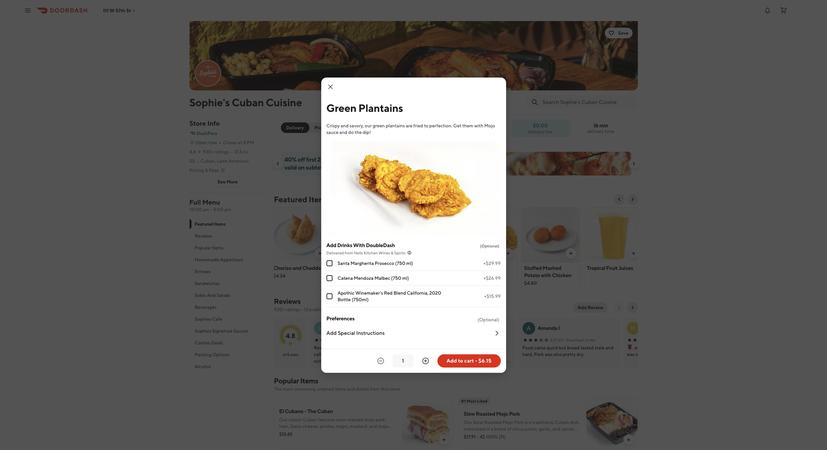 Task type: describe. For each thing, give the bounding box(es) containing it.
previous image
[[617, 305, 622, 310]]

and up do
[[341, 123, 349, 128]]

popular items
[[195, 245, 224, 251]]

potato
[[524, 273, 540, 279]]

stuffed mashed potato with chicken image
[[522, 207, 580, 263]]

roasted inside 'slow roasted mojo pork our slow roasted mojo pork is a traditional cuban dish, marinated in a blend of citrus juices, garlic, and spices, then slow-roasted to juicy, tender perfection. it's a flavorful and satisfying option for any meal.'
[[486, 433, 502, 439]]

2 vertical spatial mojo
[[503, 420, 513, 425]]

• right now
[[219, 140, 221, 145]]

• right $$
[[197, 159, 199, 164]]

100%
[[486, 435, 498, 440]]

6/4/23
[[342, 338, 355, 343]]

sauce inside the crispy and savory, our green plantains are fried to perfection. get them with mojo sauce and do the dip!
[[327, 130, 339, 135]]

el for el cubano - the cuban our classic cuban features slow-roasted mojo pork, ham, swiss cheese, pickles, mayo, mustard, and mojo sauce served on crispy cuban bread.
[[279, 409, 284, 415]]

juicy,
[[508, 433, 519, 439]]

the for el cubano - the cuban our classic cuban features slow-roasted mojo pork, ham, swiss cheese, pickles, mayo, mustard, and mojo sauce served on crispy cuban bread.
[[307, 409, 316, 415]]

$4.24 inside chorizo and cheddar $4.24
[[273, 274, 286, 279]]

green plantains inside button
[[462, 265, 499, 272]]

latin
[[217, 159, 228, 164]]

mi
[[243, 149, 248, 155]]

popular items the most commonly ordered items and dishes from this store
[[274, 377, 400, 392]]

add drinks with doubledash group
[[327, 242, 501, 307]]

none checkbox inside add drinks with doubledash group
[[327, 293, 332, 299]]

tropical
[[587, 265, 606, 272]]

0 vertical spatial roasted
[[476, 411, 495, 418]]

and inside el cubano - the cuban our classic cuban features slow-roasted mojo pork, ham, swiss cheese, pickles, mayo, mustard, and mojo sauce served on crispy cuban bread.
[[369, 424, 377, 429]]

next button of carousel image
[[630, 197, 635, 202]]

for
[[527, 440, 532, 445]]

plantains
[[386, 123, 405, 128]]

empanada
[[355, 265, 380, 272]]

perfection. inside the crispy and savory, our green plantains are fried to perfection. get them with mojo sauce and do the dip!
[[430, 123, 453, 128]]

8
[[243, 140, 246, 145]]

min
[[600, 123, 608, 129]]

reviews 930+ ratings • 12 public reviews
[[274, 297, 339, 312]]

v
[[318, 325, 322, 332]]

homemade
[[195, 257, 219, 263]]

full
[[189, 199, 201, 206]]

popular for popular items
[[195, 245, 211, 251]]

ham,
[[279, 424, 290, 429]]

sandwiches
[[195, 281, 220, 286]]

from inside add drinks with doubledash group
[[345, 251, 353, 255]]

the for el cubano - the cuban sophie's spicy chicken sandwich
[[463, 346, 470, 351]]

amanda i
[[538, 325, 560, 332]]

cuban inside 'slow roasted mojo pork our slow roasted mojo pork is a traditional cuban dish, marinated in a blend of citrus juices, garlic, and spices, then slow-roasted to juicy, tender perfection. it's a flavorful and satisfying option for any meal.'
[[555, 420, 569, 425]]

cuban inside the el cubano - the cuban sophie's spicy chicken sandwich
[[471, 346, 485, 351]]

ml) for catena mendoza malbec (750 ml)
[[402, 276, 409, 281]]

tropical fruit juices image
[[584, 207, 643, 263]]

to inside 'slow roasted mojo pork our slow roasted mojo pork is a traditional cuban dish, marinated in a blend of citrus juices, garlic, and spices, then slow-roasted to juicy, tender perfection. it's a flavorful and satisfying option for any meal.'
[[503, 433, 507, 439]]

green plantains button
[[459, 207, 518, 290]]

review
[[588, 305, 604, 310]]

cuban,
[[201, 159, 216, 164]]

open now
[[195, 140, 217, 145]]

1 horizontal spatial 4.8
[[286, 332, 296, 340]]

orders
[[322, 156, 339, 163]]

chicken inside stuffed mashed potato with chicken $4.80
[[552, 273, 572, 279]]

ratings inside reviews 930+ ratings • 12 public reviews
[[286, 307, 300, 312]]

add special instructions button
[[327, 325, 501, 342]]

green plantains image
[[459, 207, 517, 263]]

save button
[[605, 28, 633, 38]]

alcohol
[[195, 364, 211, 370]]

slow roasted mojo pork image
[[586, 398, 638, 450]]

ml) for santa margherita prosecco (750 ml)
[[406, 261, 413, 266]]

previous button of carousel image
[[275, 161, 281, 166]]

cubano for el cubano - the cuban our classic cuban features slow-roasted mojo pork, ham, swiss cheese, pickles, mayo, mustard, and mojo sauce served on crispy cuban bread.
[[285, 409, 304, 415]]

el for el cubano - the cuban sophie's spicy chicken sandwich
[[438, 346, 442, 351]]

add review button
[[574, 303, 608, 313]]

delivery inside 16 min delivery time
[[587, 129, 604, 134]]

items inside button
[[212, 245, 224, 251]]

0 horizontal spatial mojo
[[364, 418, 375, 423]]

add item to cart image inside tropical fruit juices button
[[631, 251, 636, 256]]

group order button
[[340, 123, 376, 133]]

sandwich inside the el cubano - the cuban sophie's spicy chicken sandwich
[[466, 352, 486, 357]]

notification bell image
[[764, 6, 772, 14]]

and left do
[[340, 130, 348, 135]]

featured inside heading
[[274, 195, 307, 204]]

now
[[208, 140, 217, 145]]

more
[[227, 179, 238, 185]]

st
[[126, 8, 131, 13]]

sophie's cuban cuisine
[[189, 96, 302, 109]]

public
[[309, 307, 323, 312]]

sides and salads
[[195, 293, 230, 298]]

select promotional banner element
[[447, 176, 465, 188]]

40welcome,
[[386, 156, 426, 163]]

$0.00
[[533, 122, 548, 129]]

$10
[[354, 156, 364, 163]]

it's
[[558, 433, 565, 439]]

1 vertical spatial pork
[[514, 420, 524, 425]]

0 vertical spatial ratings
[[215, 149, 229, 155]]

plantains inside dialog
[[359, 102, 403, 114]]

breaded chicken sandwich image
[[396, 207, 455, 263]]

0 horizontal spatial featured
[[195, 222, 213, 227]]

0 vertical spatial pork
[[509, 411, 520, 418]]

dishes
[[356, 387, 369, 392]]

add for add special instructions
[[327, 330, 337, 336]]

features
[[318, 418, 335, 423]]

cheddar
[[302, 265, 323, 272]]

perfection. inside 'slow roasted mojo pork our slow roasted mojo pork is a traditional cuban dish, marinated in a blend of citrus juices, garlic, and spices, then slow-roasted to juicy, tender perfection. it's a flavorful and satisfying option for any meal.'
[[534, 433, 557, 439]]

most
[[283, 387, 293, 392]]

Pickup radio
[[305, 123, 335, 133]]

0 vertical spatial 4.8
[[189, 149, 196, 155]]

1 vertical spatial slow
[[473, 420, 483, 425]]

served
[[292, 431, 306, 436]]

appetizers
[[220, 257, 243, 263]]

0 horizontal spatial featured items
[[195, 222, 226, 227]]

sandwiches button
[[189, 278, 266, 290]]

on inside el cubano - the cuban our classic cuban features slow-roasted mojo pork, ham, swiss cheese, pickles, mayo, mustard, and mojo sauce served on crispy cuban bread.
[[307, 431, 313, 436]]

• right 8/9/23
[[564, 338, 566, 343]]

930+ ratings •
[[203, 149, 233, 155]]

savory,
[[350, 123, 364, 128]]

blend
[[494, 427, 506, 432]]

sauce inside el cubano - the cuban our classic cuban features slow-roasted mojo pork, ham, swiss cheese, pickles, mayo, mustard, and mojo sauce served on crispy cuban bread.
[[279, 431, 291, 436]]

111
[[103, 8, 109, 13]]

american
[[229, 159, 249, 164]]

spirits
[[394, 251, 406, 255]]

delivered from hells kitchen wines & spirits
[[327, 251, 406, 255]]

add item to cart image for chorizo and cheddar
[[317, 251, 323, 256]]

items inside popular items the most commonly ordered items and dishes from this store
[[300, 377, 318, 385]]

do
[[348, 130, 354, 135]]

special
[[338, 330, 355, 336]]

plantains inside button
[[477, 265, 499, 272]]

pricing & fees
[[189, 168, 219, 173]]

garlic,
[[539, 427, 552, 432]]

el cubano - the cuban sophie's spicy chicken sandwich
[[418, 346, 486, 357]]

packing options button
[[189, 349, 266, 361]]

decrease quantity by 1 image
[[377, 357, 385, 365]]

0 vertical spatial sophie's
[[189, 96, 230, 109]]

items
[[335, 387, 346, 392]]

add to cart - $6.15
[[447, 358, 492, 364]]

$17.91
[[464, 435, 476, 440]]

to inside button
[[458, 358, 463, 364]]

combo deals
[[195, 341, 223, 346]]

a
[[527, 325, 531, 332]]

entrees button
[[189, 266, 266, 278]]

& inside button
[[205, 168, 208, 173]]

then
[[464, 433, 474, 439]]

i
[[559, 325, 560, 332]]

the
[[355, 130, 362, 135]]

sides and salads button
[[189, 290, 266, 302]]

in
[[486, 427, 490, 432]]

popular for popular items the most commonly ordered items and dishes from this store
[[274, 377, 299, 385]]

sophie's spicy chicken sandwich button
[[418, 351, 486, 358]]

sophies signature sauces button
[[189, 325, 266, 337]]

and inside chorizo and cheddar $4.24
[[293, 265, 301, 272]]

slow- inside el cubano - the cuban our classic cuban features slow-roasted mojo pork, ham, swiss cheese, pickles, mayo, mustard, and mojo sauce served on crispy cuban bread.
[[336, 418, 348, 423]]

at
[[238, 140, 242, 145]]

Delivery radio
[[281, 123, 309, 133]]

signature
[[212, 329, 233, 334]]

$4.24 inside cheese empanada $4.24
[[336, 274, 348, 279]]

0 vertical spatial featured items
[[274, 195, 329, 204]]

liked
[[477, 399, 488, 404]]

1 horizontal spatial order
[[585, 338, 596, 343]]

Current quantity is 1 number field
[[397, 358, 410, 365]]

0 vertical spatial slow
[[464, 411, 475, 418]]

green plantains dialog
[[321, 77, 506, 373]]

1 vertical spatial (optional)
[[478, 317, 500, 323]]

reviews for reviews 930+ ratings • 12 public reviews
[[274, 297, 301, 306]]

green inside button
[[462, 265, 476, 272]]

1 vertical spatial mojo
[[378, 424, 389, 429]]

see more
[[218, 179, 238, 185]]

(750 for prosecco
[[395, 261, 406, 266]]

and down in
[[482, 440, 490, 445]]

add item to cart image for cheese empanada
[[380, 251, 385, 256]]

$0.00 delivery fee
[[528, 122, 553, 134]]

reviews for reviews
[[195, 234, 212, 239]]



Task type: vqa. For each thing, say whether or not it's contained in the screenshot.
with to the middle
yes



Task type: locate. For each thing, give the bounding box(es) containing it.
items up commonly
[[300, 377, 318, 385]]

0 vertical spatial sauce
[[327, 130, 339, 135]]

1 horizontal spatial 930+
[[274, 307, 285, 312]]

cheese,
[[303, 424, 319, 429]]

1 horizontal spatial sauce
[[327, 130, 339, 135]]

1 vertical spatial a
[[491, 427, 493, 432]]

the inside el cubano - the cuban our classic cuban features slow-roasted mojo pork, ham, swiss cheese, pickles, mayo, mustard, and mojo sauce served on crispy cuban bread.
[[307, 409, 316, 415]]

#1
[[461, 399, 466, 404]]

0 vertical spatial on
[[298, 164, 305, 171]]

popular
[[195, 245, 211, 251], [274, 377, 299, 385]]

fees
[[209, 168, 219, 173]]

sides
[[195, 293, 206, 298]]

0 vertical spatial reviews
[[195, 234, 212, 239]]

el inside el cubano - the cuban our classic cuban features slow-roasted mojo pork, ham, swiss cheese, pickles, mayo, mustard, and mojo sauce served on crispy cuban bread.
[[279, 409, 284, 415]]

(optional) inside add drinks with doubledash group
[[480, 244, 500, 249]]

cafe
[[212, 317, 222, 322]]

add item to cart image
[[317, 251, 323, 256], [380, 251, 385, 256], [568, 251, 574, 256]]

add left review
[[578, 305, 587, 310]]

0 horizontal spatial 930+
[[203, 149, 214, 155]]

with right $10
[[373, 156, 385, 163]]

slow- down marinated
[[475, 433, 486, 439]]

930+ inside reviews 930+ ratings • 12 public reviews
[[274, 307, 285, 312]]

reviews up popular items
[[195, 234, 212, 239]]

to up satisfying
[[503, 433, 507, 439]]

add to cart - $6.15 button
[[438, 355, 501, 368]]

roasted down in
[[486, 433, 502, 439]]

$13.43 up blend
[[399, 281, 413, 286]]

winemaker's
[[356, 291, 383, 296]]

drinks
[[337, 242, 352, 249]]

None checkbox
[[327, 293, 332, 299]]

1 horizontal spatial slow-
[[475, 433, 486, 439]]

of up "juicy,"
[[507, 427, 512, 432]]

add item to cart image down doubledash at the bottom left of page
[[380, 251, 385, 256]]

off left first
[[298, 156, 305, 163]]

mayo,
[[336, 424, 349, 429]]

fruit
[[607, 265, 618, 272]]

$$ • cuban, latin american
[[189, 159, 249, 164]]

0 horizontal spatial perfection.
[[430, 123, 453, 128]]

chicken inside breaded chicken sandwich $13.43
[[420, 265, 439, 272]]

0 horizontal spatial of
[[283, 352, 286, 357]]

$4.24 down the cheese
[[336, 274, 348, 279]]

breaded chicken sandwich $13.43
[[399, 265, 439, 286]]

1 horizontal spatial a
[[529, 420, 532, 425]]

sophies signature sauces
[[195, 329, 248, 334]]

930+ down reviews link
[[274, 307, 285, 312]]

with
[[353, 242, 365, 249]]

open menu image
[[24, 6, 32, 14]]

popular up homemade
[[195, 245, 211, 251]]

on down cheese,
[[307, 431, 313, 436]]

1 horizontal spatial cubano
[[443, 346, 459, 351]]

option
[[512, 440, 526, 445]]

classic
[[289, 418, 302, 423]]

& left spirits on the bottom of page
[[391, 251, 394, 255]]

0 horizontal spatial add item to cart image
[[317, 251, 323, 256]]

the inside popular items the most commonly ordered items and dishes from this store
[[274, 387, 282, 392]]

add item to cart image
[[506, 251, 511, 256], [631, 251, 636, 256], [441, 438, 447, 443], [626, 438, 631, 443]]

0 vertical spatial of
[[283, 352, 286, 357]]

0 horizontal spatial off
[[298, 156, 305, 163]]

our up ham,
[[279, 418, 288, 423]]

1 horizontal spatial $4.24
[[336, 274, 348, 279]]

930+ up cuban,
[[203, 149, 214, 155]]

add right v
[[327, 330, 337, 336]]

add for add review
[[578, 305, 587, 310]]

delivery down the $0.00
[[528, 129, 545, 134]]

am
[[203, 207, 209, 212]]

$13.43 down ham,
[[279, 432, 292, 437]]

1 horizontal spatial reviews
[[274, 297, 301, 306]]

packing
[[195, 352, 212, 358]]

tender
[[520, 433, 534, 439]]

reviews down chorizo and cheddar $4.24
[[274, 297, 301, 306]]

satisfying
[[491, 440, 511, 445]]

add item to cart image left delivered
[[317, 251, 323, 256]]

previous button of carousel image
[[617, 197, 622, 202]]

cubano inside el cubano - the cuban our classic cuban features slow-roasted mojo pork, ham, swiss cheese, pickles, mayo, mustard, and mojo sauce served on crispy cuban bread.
[[285, 409, 304, 415]]

popular up most
[[274, 377, 299, 385]]

1 horizontal spatial sandwich
[[466, 352, 486, 357]]

the up cheese,
[[307, 409, 316, 415]]

$4.80
[[524, 281, 537, 286]]

(750ml)
[[352, 297, 369, 302]]

0 horizontal spatial slow-
[[336, 418, 348, 423]]

el inside the el cubano - the cuban sophie's spicy chicken sandwich
[[438, 346, 442, 351]]

1 horizontal spatial chicken
[[448, 352, 465, 357]]

1 vertical spatial green plantains
[[462, 265, 499, 272]]

1 off from the left
[[298, 156, 305, 163]]

and inside popular items the most commonly ordered items and dishes from this store
[[347, 387, 355, 392]]

next image
[[630, 305, 635, 310]]

1 delivery from the left
[[587, 129, 604, 134]]

1 vertical spatial cubano
[[285, 409, 304, 415]]

1 vertical spatial 4.8
[[286, 332, 296, 340]]

0 vertical spatial (optional)
[[480, 244, 500, 249]]

2 horizontal spatial add item to cart image
[[568, 251, 574, 256]]

chicken right breaded
[[420, 265, 439, 272]]

0 horizontal spatial green
[[327, 102, 357, 114]]

chorizo and cheddar image
[[271, 207, 329, 263]]

from inside popular items the most commonly ordered items and dishes from this store
[[370, 387, 380, 392]]

sophie's inside the el cubano - the cuban sophie's spicy chicken sandwich
[[418, 352, 435, 357]]

1 vertical spatial $13.43
[[279, 432, 292, 437]]

sophies cafe button
[[189, 313, 266, 325]]

items up 'homemade appetizers'
[[212, 245, 224, 251]]

sophie's cuban cuisine image
[[189, 21, 638, 91], [195, 61, 220, 86]]

sophies down beverages
[[195, 317, 211, 322]]

0 horizontal spatial chicken
[[420, 265, 439, 272]]

0 vertical spatial ml)
[[406, 261, 413, 266]]

chicken down el cubano - the cuban button
[[448, 352, 465, 357]]

sauce down crispy
[[327, 130, 339, 135]]

1 vertical spatial chicken
[[552, 273, 572, 279]]

off right $10
[[365, 156, 372, 163]]

catena
[[338, 276, 353, 281]]

2 horizontal spatial a
[[566, 433, 568, 439]]

1 vertical spatial mojo
[[496, 411, 508, 418]]

slow
[[464, 411, 475, 418], [473, 420, 483, 425]]

featured down valid
[[274, 195, 307, 204]]

of inside 'slow roasted mojo pork our slow roasted mojo pork is a traditional cuban dish, marinated in a blend of citrus juices, garlic, and spices, then slow-roasted to juicy, tender perfection. it's a flavorful and satisfying option for any meal.'
[[507, 427, 512, 432]]

0 horizontal spatial &
[[205, 168, 208, 173]]

sophies for sophies signature sauces
[[195, 329, 211, 334]]

0 horizontal spatial with
[[373, 156, 385, 163]]

next button of carousel image
[[631, 161, 637, 166]]

our inside 'slow roasted mojo pork our slow roasted mojo pork is a traditional cuban dish, marinated in a blend of citrus juices, garlic, and spices, then slow-roasted to juicy, tender perfection. it's a flavorful and satisfying option for any meal.'
[[464, 420, 472, 425]]

1 vertical spatial el
[[279, 409, 284, 415]]

fee
[[546, 129, 553, 134]]

crispy and savory, our green plantains are fried to perfection. get them with mojo sauce and do the dip!
[[327, 123, 495, 135]]

0 vertical spatial a
[[529, 420, 532, 425]]

chorizo and cheddar $4.24
[[273, 265, 323, 279]]

on inside 40% off first 2 orders up to $10 off with 40welcome, valid on subtotals $15
[[298, 164, 305, 171]]

doordash
[[566, 338, 585, 343]]

mojo
[[485, 123, 495, 128], [496, 411, 508, 418], [503, 420, 513, 425]]

1 horizontal spatial featured items
[[274, 195, 329, 204]]

1 vertical spatial 930+
[[274, 307, 285, 312]]

el cubano - the cuban button
[[438, 345, 485, 351]]

1 vertical spatial the
[[274, 387, 282, 392]]

4.8 up "of 5 stars"
[[286, 332, 296, 340]]

spicy
[[436, 352, 447, 357]]

ml)
[[406, 261, 413, 266], [402, 276, 409, 281]]

2 horizontal spatial the
[[463, 346, 470, 351]]

homemade appetizers
[[195, 257, 243, 263]]

2 add item to cart image from the left
[[380, 251, 385, 256]]

perfection. down garlic,
[[534, 433, 557, 439]]

1 horizontal spatial featured
[[274, 195, 307, 204]]

0 horizontal spatial on
[[298, 164, 305, 171]]

0 items, open order cart image
[[780, 6, 788, 14]]

with inside 40% off first 2 orders up to $10 off with 40welcome, valid on subtotals $15
[[373, 156, 385, 163]]

traditional
[[532, 420, 554, 425]]

alcohol button
[[189, 361, 266, 373]]

- inside full menu 10:00 am - 8:00 pm
[[210, 207, 212, 212]]

our up marinated
[[464, 420, 472, 425]]

1 vertical spatial sophie's
[[418, 352, 435, 357]]

0 horizontal spatial sauce
[[279, 431, 291, 436]]

0 horizontal spatial cubano
[[285, 409, 304, 415]]

0 horizontal spatial reviews
[[195, 234, 212, 239]]

mojo left pork,
[[364, 418, 375, 423]]

cubano up the classic
[[285, 409, 304, 415]]

mojo down pork,
[[378, 424, 389, 429]]

slow down most
[[464, 411, 475, 418]]

2 vertical spatial a
[[566, 433, 568, 439]]

items down subtotals
[[309, 195, 329, 204]]

2 off from the left
[[365, 156, 372, 163]]

3 add item to cart image from the left
[[568, 251, 574, 256]]

slow- inside 'slow roasted mojo pork our slow roasted mojo pork is a traditional cuban dish, marinated in a blend of citrus juices, garlic, and spices, then slow-roasted to juicy, tender perfection. it's a flavorful and satisfying option for any meal.'
[[475, 433, 486, 439]]

• doordash order
[[564, 338, 596, 343]]

roasted
[[476, 411, 495, 418], [484, 420, 502, 425]]

1 horizontal spatial ratings
[[286, 307, 300, 312]]

1 vertical spatial perfection.
[[534, 433, 557, 439]]

1 horizontal spatial $13.43
[[399, 281, 413, 286]]

from left this
[[370, 387, 380, 392]]

green left "+$29.99"
[[462, 265, 476, 272]]

111 w 57th st button
[[103, 8, 136, 13]]

& left fees
[[205, 168, 208, 173]]

• inside reviews 930+ ratings • 12 public reviews
[[301, 307, 303, 312]]

sandwich up the cart
[[466, 352, 486, 357]]

beverages
[[195, 305, 217, 310]]

from down drinks
[[345, 251, 353, 255]]

$4.24 down chorizo
[[273, 274, 286, 279]]

cheese empanada $4.24
[[336, 265, 380, 279]]

popular inside popular items button
[[195, 245, 211, 251]]

0 vertical spatial chicken
[[420, 265, 439, 272]]

slow- up "mayo," in the left of the page
[[336, 418, 348, 423]]

the left most
[[274, 387, 282, 392]]

santa margherita prosecco (750 ml)
[[338, 261, 413, 266]]

juices,
[[525, 427, 538, 432]]

- inside the el cubano - the cuban sophie's spicy chicken sandwich
[[460, 346, 462, 351]]

a
[[529, 420, 532, 425], [491, 427, 493, 432], [566, 433, 568, 439]]

roasted up the mustard,
[[348, 418, 364, 423]]

fried
[[414, 123, 423, 128]]

None checkbox
[[327, 260, 332, 266], [327, 275, 332, 281], [327, 260, 332, 266], [327, 275, 332, 281]]

4.8 up $$
[[189, 149, 196, 155]]

green plantains inside dialog
[[327, 102, 403, 114]]

ordered
[[317, 387, 334, 392]]

- right the "am" on the left top of the page
[[210, 207, 212, 212]]

1 vertical spatial featured
[[195, 222, 213, 227]]

spices,
[[562, 427, 576, 432]]

plantains up green
[[359, 102, 403, 114]]

with down mashed
[[541, 273, 551, 279]]

vernon
[[329, 325, 346, 332]]

to inside the crispy and savory, our green plantains are fried to perfection. get them with mojo sauce and do the dip!
[[424, 123, 429, 128]]

popular inside popular items the most commonly ordered items and dishes from this store
[[274, 377, 299, 385]]

(optional) down +$15.99
[[478, 317, 500, 323]]

0 vertical spatial popular
[[195, 245, 211, 251]]

$$
[[189, 159, 195, 164]]

delivered from hells kitchen wines & spirits image
[[407, 250, 412, 255]]

- inside add to cart - $6.15 button
[[475, 358, 477, 364]]

and up it's
[[553, 427, 561, 432]]

1 vertical spatial ratings
[[286, 307, 300, 312]]

• right $17.91
[[477, 435, 479, 440]]

info
[[207, 120, 220, 127]]

delivery inside $0.00 delivery fee
[[528, 129, 545, 134]]

0 vertical spatial cubano
[[443, 346, 459, 351]]

our inside el cubano - the cuban our classic cuban features slow-roasted mojo pork, ham, swiss cheese, pickles, mayo, mustard, and mojo sauce served on crispy cuban bread.
[[279, 418, 288, 423]]

1 vertical spatial roasted
[[484, 420, 502, 425]]

the inside the el cubano - the cuban sophie's spicy chicken sandwich
[[463, 346, 470, 351]]

2 vertical spatial the
[[307, 409, 316, 415]]

930+
[[203, 149, 214, 155], [274, 307, 285, 312]]

of left 5
[[283, 352, 286, 357]]

ratings down reviews link
[[286, 307, 300, 312]]

57th
[[115, 8, 125, 13]]

1 horizontal spatial roasted
[[486, 433, 502, 439]]

close green plantains image
[[327, 83, 334, 91]]

1 $4.24 from the left
[[273, 274, 286, 279]]

marinated
[[464, 427, 485, 432]]

0 horizontal spatial order
[[359, 125, 372, 130]]

with right them
[[474, 123, 484, 128]]

ml) down delivered from hells kitchen wines & spirits image
[[406, 261, 413, 266]]

perfection.
[[430, 123, 453, 128], [534, 433, 557, 439]]

(750 for malbec
[[391, 276, 401, 281]]

1 vertical spatial ml)
[[402, 276, 409, 281]]

1 vertical spatial plantains
[[477, 265, 499, 272]]

and right chorizo
[[293, 265, 301, 272]]

el cubano - the cuban image
[[402, 398, 453, 450]]

cheese empanada image
[[333, 207, 392, 263]]

1 vertical spatial popular
[[274, 377, 299, 385]]

0 vertical spatial slow-
[[336, 418, 348, 423]]

(750 down spirits on the bottom of page
[[395, 261, 406, 266]]

order inside button
[[359, 125, 372, 130]]

add item to cart image inside green plantains button
[[506, 251, 511, 256]]

2 horizontal spatial chicken
[[552, 273, 572, 279]]

Item Search search field
[[543, 99, 633, 106]]

1 horizontal spatial add item to cart image
[[380, 251, 385, 256]]

delivered
[[327, 251, 344, 255]]

0 vertical spatial mojo
[[364, 418, 375, 423]]

2 horizontal spatial with
[[541, 273, 551, 279]]

1 vertical spatial with
[[373, 156, 385, 163]]

prosecco
[[375, 261, 394, 266]]

to inside 40% off first 2 orders up to $10 off with 40welcome, valid on subtotals $15
[[348, 156, 353, 163]]

slow roasted mojo pork our slow roasted mojo pork is a traditional cuban dish, marinated in a blend of citrus juices, garlic, and spices, then slow-roasted to juicy, tender perfection. it's a flavorful and satisfying option for any meal.
[[464, 411, 580, 445]]

breaded
[[399, 265, 419, 272]]

(optional) up "+$29.99"
[[480, 244, 500, 249]]

sauce down ham,
[[279, 431, 291, 436]]

mojo inside the crispy and savory, our green plantains are fried to perfection. get them with mojo sauce and do the dip!
[[485, 123, 495, 128]]

reviews
[[195, 234, 212, 239], [274, 297, 301, 306]]

1 horizontal spatial green
[[462, 265, 476, 272]]

1 horizontal spatial sophie's
[[418, 352, 435, 357]]

dish,
[[570, 420, 580, 425]]

1 vertical spatial reviews
[[274, 297, 301, 306]]

$13.43 inside breaded chicken sandwich $13.43
[[399, 281, 413, 286]]

sauces
[[234, 329, 248, 334]]

vernon l
[[329, 325, 350, 332]]

l
[[347, 325, 350, 332]]

and down pork,
[[369, 424, 377, 429]]

reviews inside button
[[195, 234, 212, 239]]

1 add item to cart image from the left
[[317, 251, 323, 256]]

add item to cart image up stuffed mashed potato with chicken $4.80
[[568, 251, 574, 256]]

1 horizontal spatial delivery
[[587, 129, 604, 134]]

sophies inside button
[[195, 329, 211, 334]]

stuffed mashed potato with chicken $4.80
[[524, 265, 572, 286]]

order methods option group
[[281, 123, 335, 133]]

up
[[340, 156, 346, 163]]

add up delivered
[[327, 242, 336, 249]]

sophies inside button
[[195, 317, 211, 322]]

them
[[462, 123, 474, 128]]

cubano for el cubano - the cuban sophie's spicy chicken sandwich
[[443, 346, 459, 351]]

featured items heading
[[274, 194, 329, 205]]

chicken down mashed
[[552, 273, 572, 279]]

roasted inside el cubano - the cuban our classic cuban features slow-roasted mojo pork, ham, swiss cheese, pickles, mayo, mustard, and mojo sauce served on crispy cuban bread.
[[348, 418, 364, 423]]

2 sophies from the top
[[195, 329, 211, 334]]

1 horizontal spatial the
[[307, 409, 316, 415]]

roasted up in
[[484, 420, 502, 425]]

to left the cart
[[458, 358, 463, 364]]

sandwich down breaded
[[399, 273, 422, 279]]

1 horizontal spatial el
[[438, 346, 442, 351]]

add for add to cart - $6.15
[[447, 358, 457, 364]]

reviews inside reviews 930+ ratings • 12 public reviews
[[274, 297, 301, 306]]

save
[[618, 30, 629, 36]]

0 vertical spatial mojo
[[485, 123, 495, 128]]

roasted down liked
[[476, 411, 495, 418]]

cubano up sophie's spicy chicken sandwich "button" at the right of page
[[443, 346, 459, 351]]

and right items
[[347, 387, 355, 392]]

1 horizontal spatial &
[[391, 251, 394, 255]]

sauce
[[327, 130, 339, 135], [279, 431, 291, 436]]

juices
[[619, 265, 633, 272]]

add inside group
[[327, 242, 336, 249]]

sophies up combo
[[195, 329, 211, 334]]

2 vertical spatial with
[[541, 273, 551, 279]]

add down the el cubano - the cuban sophie's spicy chicken sandwich
[[447, 358, 457, 364]]

increase quantity by 1 image
[[422, 357, 430, 365]]

cubano inside the el cubano - the cuban sophie's spicy chicken sandwich
[[443, 346, 459, 351]]

delivery left time
[[587, 129, 604, 134]]

• left the 12
[[301, 307, 303, 312]]

- inside el cubano - the cuban our classic cuban features slow-roasted mojo pork, ham, swiss cheese, pickles, mayo, mustard, and mojo sauce served on crispy cuban bread.
[[304, 409, 307, 415]]

california,
[[407, 291, 429, 296]]

pm
[[225, 207, 231, 212]]

featured down the "am" on the left top of the page
[[195, 222, 213, 227]]

10:00
[[189, 207, 202, 212]]

1 horizontal spatial our
[[464, 420, 472, 425]]

sophies for sophies cafe
[[195, 317, 211, 322]]

slow up marinated
[[473, 420, 483, 425]]

1 sophies from the top
[[195, 317, 211, 322]]

delivery
[[587, 129, 604, 134], [528, 129, 545, 134]]

0 vertical spatial &
[[205, 168, 208, 173]]

on right valid
[[298, 164, 305, 171]]

homemade appetizers button
[[189, 254, 266, 266]]

1 vertical spatial order
[[585, 338, 596, 343]]

a right it's
[[566, 433, 568, 439]]

to right up
[[348, 156, 353, 163]]

full menu 10:00 am - 8:00 pm
[[189, 199, 231, 212]]

chorizo
[[273, 265, 292, 272]]

items up reviews button at left
[[214, 222, 226, 227]]

1 horizontal spatial of
[[507, 427, 512, 432]]

with inside the crispy and savory, our green plantains are fried to perfection. get them with mojo sauce and do the dip!
[[474, 123, 484, 128]]

ml) down breaded
[[402, 276, 409, 281]]

1 horizontal spatial popular
[[274, 377, 299, 385]]

preferences
[[327, 316, 355, 322]]

green plantains up +$26.99
[[462, 265, 499, 272]]

santa
[[338, 261, 350, 266]]

1 horizontal spatial from
[[370, 387, 380, 392]]

1 horizontal spatial off
[[365, 156, 372, 163]]

0 horizontal spatial el
[[279, 409, 284, 415]]

0 vertical spatial 930+
[[203, 149, 214, 155]]

green inside dialog
[[327, 102, 357, 114]]

1 horizontal spatial mojo
[[378, 424, 389, 429]]

0 horizontal spatial the
[[274, 387, 282, 392]]

add item to cart image for stuffed mashed potato with chicken
[[568, 251, 574, 256]]

1 vertical spatial from
[[370, 387, 380, 392]]

0 horizontal spatial sophie's
[[189, 96, 230, 109]]

- up cheese,
[[304, 409, 307, 415]]

with inside stuffed mashed potato with chicken $4.80
[[541, 273, 551, 279]]

sophie's left spicy
[[418, 352, 435, 357]]

to right fried
[[424, 123, 429, 128]]

sandwich inside breaded chicken sandwich $13.43
[[399, 273, 422, 279]]

el up ham,
[[279, 409, 284, 415]]

mendoza
[[354, 276, 374, 281]]

2 delivery from the left
[[528, 129, 545, 134]]

• left 0.3
[[231, 149, 233, 155]]

2 $4.24 from the left
[[336, 274, 348, 279]]

store info
[[189, 120, 220, 127]]

slow-
[[336, 418, 348, 423], [475, 433, 486, 439]]

cuban
[[232, 96, 264, 109], [471, 346, 485, 351], [317, 409, 333, 415], [303, 418, 317, 423], [555, 420, 569, 425], [327, 431, 341, 436]]

& inside add drinks with doubledash group
[[391, 251, 394, 255]]

of
[[283, 352, 286, 357], [507, 427, 512, 432]]

- right the cart
[[475, 358, 477, 364]]

add for add drinks with doubledash
[[327, 242, 336, 249]]

chicken inside the el cubano - the cuban sophie's spicy chicken sandwich
[[448, 352, 465, 357]]

0 horizontal spatial our
[[279, 418, 288, 423]]

items inside heading
[[309, 195, 329, 204]]

green up crispy
[[327, 102, 357, 114]]

mustard,
[[350, 424, 368, 429]]

0 vertical spatial (750
[[395, 261, 406, 266]]

sophie's up info
[[189, 96, 230, 109]]



